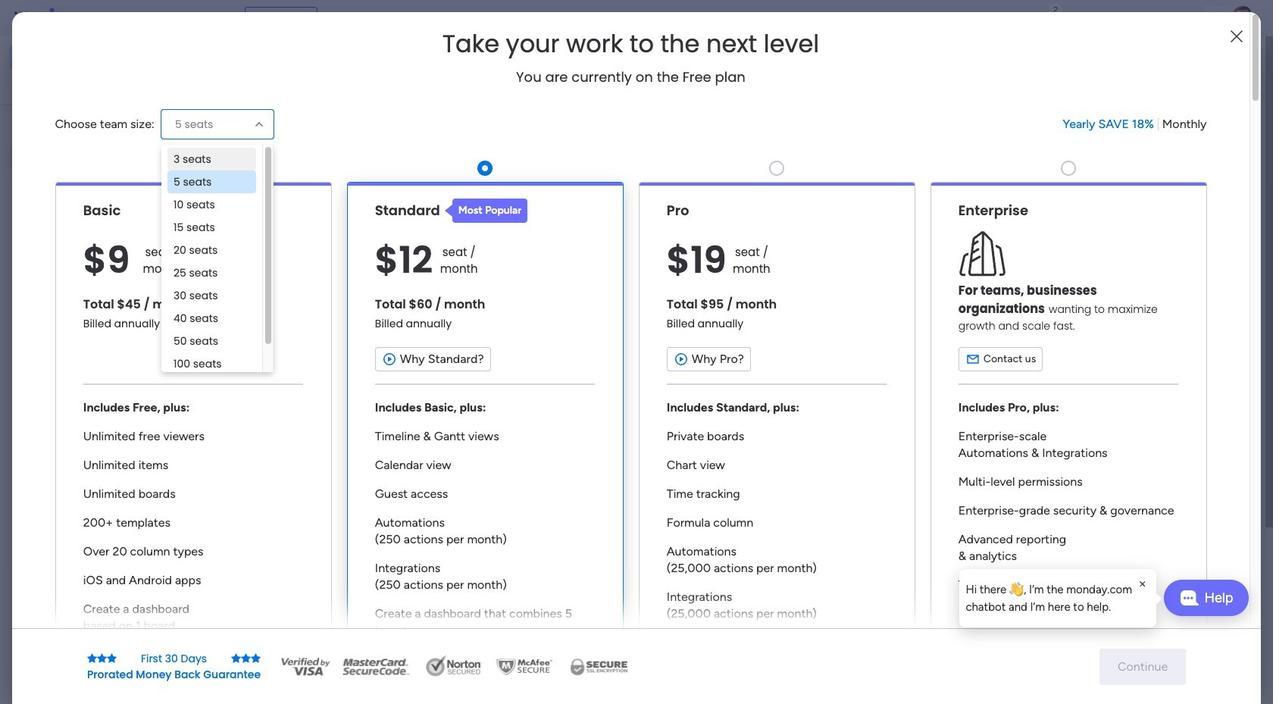 Task type: vqa. For each thing, say whether or not it's contained in the screenshot.
OPTION
yes



Task type: locate. For each thing, give the bounding box(es) containing it.
standard tier selected option
[[347, 182, 624, 684]]

see plans image
[[252, 10, 265, 27]]

star image
[[87, 653, 97, 664], [241, 653, 251, 664], [251, 653, 261, 664]]

invite members image
[[1071, 11, 1087, 26]]

terry turtle image
[[270, 623, 300, 654]]

update feed image
[[1038, 11, 1053, 26]]

star image
[[97, 653, 107, 664], [107, 653, 117, 664], [231, 653, 241, 664]]

chat bot icon image
[[1180, 591, 1199, 606]]

option
[[9, 45, 184, 70], [9, 71, 184, 96], [0, 179, 193, 182]]

select product image
[[14, 11, 29, 26]]

1 horizontal spatial add to favorites image
[[946, 277, 961, 292]]

0 horizontal spatial add to favorites image
[[698, 277, 713, 292]]

section head inside "standard tier selected" option
[[445, 198, 528, 223]]

heading
[[443, 30, 820, 58]]

billing cycle selection group
[[1063, 116, 1207, 133]]

check circle image
[[1046, 162, 1056, 173]]

1 vertical spatial option
[[9, 71, 184, 96]]

search everything image
[[1142, 11, 1157, 26]]

2 element
[[387, 571, 405, 589]]

3 star image from the left
[[231, 653, 241, 664]]

1 star image from the left
[[87, 653, 97, 664]]

verified by visa image
[[279, 655, 332, 678]]

1 add to favorites image from the left
[[698, 277, 713, 292]]

dialog
[[960, 569, 1157, 628]]

2 star image from the left
[[241, 653, 251, 664]]

quick search results list box
[[234, 142, 987, 528]]

add to favorites image
[[450, 277, 465, 292]]

list box
[[0, 177, 193, 539]]

getting started element
[[1024, 553, 1251, 613]]

public dashboard image
[[253, 277, 270, 293]]

mcafee secure image
[[494, 655, 555, 678]]

section head
[[445, 198, 528, 223]]

1 star image from the left
[[97, 653, 107, 664]]

0 vertical spatial option
[[9, 45, 184, 70]]

add to favorites image
[[698, 277, 713, 292], [946, 277, 961, 292]]

templates image image
[[1037, 305, 1237, 410]]

3 star image from the left
[[251, 653, 261, 664]]

tier options list box
[[55, 155, 1207, 684]]



Task type: describe. For each thing, give the bounding box(es) containing it.
help center element
[[1024, 625, 1251, 686]]

circle o image
[[1046, 181, 1056, 192]]

norton secured image
[[420, 655, 488, 678]]

2 star image from the left
[[107, 653, 117, 664]]

enterprise tier selected option
[[931, 182, 1207, 684]]

pro tier selected option
[[639, 182, 916, 684]]

help image
[[1175, 11, 1190, 26]]

2 vertical spatial option
[[0, 179, 193, 182]]

remove from favorites image
[[450, 463, 465, 478]]

component image
[[253, 301, 267, 314]]

monday marketplace image
[[1105, 11, 1120, 26]]

mastercard secure code image
[[338, 655, 414, 678]]

terry turtle image
[[1231, 6, 1256, 30]]

2 add to favorites image from the left
[[946, 277, 961, 292]]

close recently visited image
[[234, 124, 252, 142]]

basic tier selected option
[[55, 182, 332, 684]]

public board image
[[749, 277, 766, 293]]

notifications image
[[1005, 11, 1020, 26]]

2 image
[[1049, 1, 1063, 18]]

ssl encrypted image
[[561, 655, 637, 678]]

component image
[[749, 301, 763, 314]]



